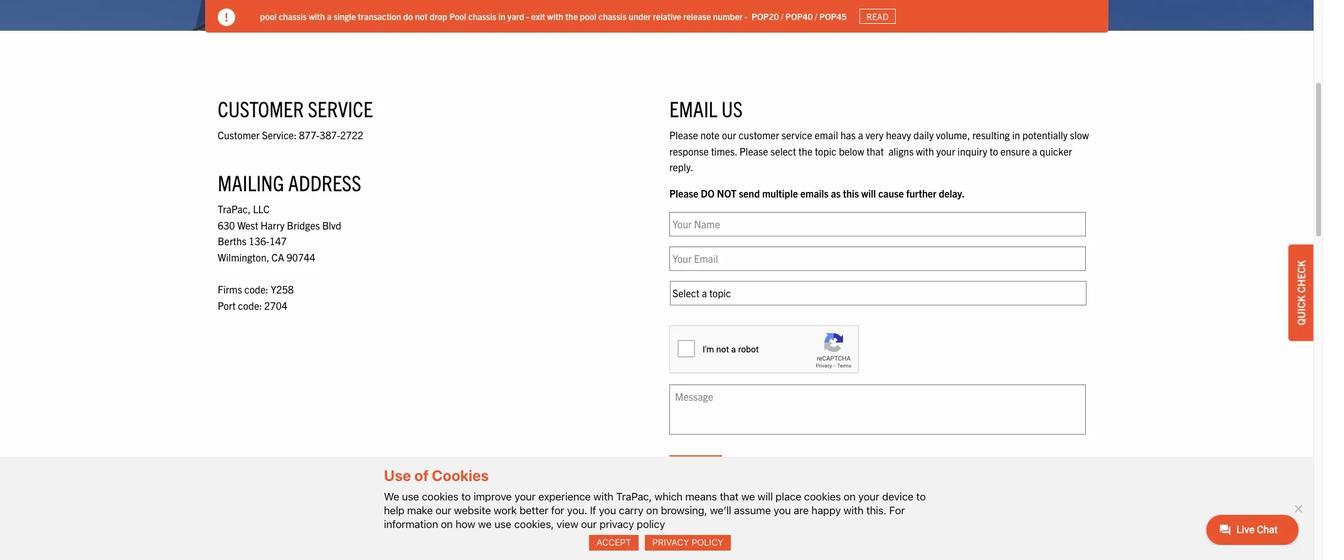 Task type: vqa. For each thing, say whether or not it's contained in the screenshot.
top Shipping
no



Task type: describe. For each thing, give the bounding box(es) containing it.
that inside use of cookies we use cookies to improve your experience with trapac, which means that we will place cookies on your device to help make our website work better for you. if you carry on browsing, we'll assume you are happy with this. for information on how we use cookies, view our privacy policy
[[720, 491, 739, 503]]

please do not send multiple emails as this will cause further delay.
[[670, 187, 965, 200]]

877-
[[299, 129, 320, 141]]

not
[[717, 187, 737, 200]]

yard
[[508, 10, 525, 22]]

we
[[384, 491, 400, 503]]

llc
[[253, 203, 270, 215]]

0 horizontal spatial your
[[515, 491, 536, 503]]

service
[[308, 95, 373, 122]]

firms
[[218, 283, 242, 296]]

release
[[684, 10, 712, 22]]

136-
[[249, 235, 270, 247]]

information
[[384, 518, 438, 531]]

Your Name text field
[[670, 212, 1087, 236]]

firms code:  y258 port code:  2704
[[218, 283, 294, 312]]

wilmington,
[[218, 251, 269, 264]]

help
[[384, 505, 405, 517]]

the inside the please note our customer service email has a very heavy daily volume, resulting in potentially slow response times. please select the topic below that  aligns with your inquiry to ensure a quicker reply.
[[799, 145, 813, 157]]

0 horizontal spatial in
[[499, 10, 506, 22]]

as
[[831, 187, 841, 200]]

1 horizontal spatial a
[[858, 129, 864, 141]]

under
[[629, 10, 652, 22]]

email us
[[670, 95, 743, 122]]

harry
[[261, 219, 285, 231]]

inquiry
[[958, 145, 988, 157]]

pop20
[[752, 10, 780, 22]]

check
[[1296, 260, 1308, 293]]

device
[[883, 491, 914, 503]]

work
[[494, 505, 517, 517]]

not
[[415, 10, 428, 22]]

our inside the please note our customer service email has a very heavy daily volume, resulting in potentially slow response times. please select the topic below that  aligns with your inquiry to ensure a quicker reply.
[[722, 129, 737, 141]]

transaction
[[358, 10, 402, 22]]

means
[[686, 491, 717, 503]]

ca
[[272, 251, 284, 264]]

0 vertical spatial a
[[327, 10, 332, 22]]

better
[[520, 505, 549, 517]]

quick check
[[1296, 260, 1308, 325]]

which
[[655, 491, 683, 503]]

0 horizontal spatial to
[[462, 491, 471, 503]]

use of cookies we use cookies to improve your experience with trapac, which means that we will place cookies on your device to help make our website work better for you. if you carry on browsing, we'll assume you are happy with this. for information on how we use cookies, view our privacy policy
[[384, 467, 926, 531]]

mailing
[[218, 169, 284, 196]]

none submit inside main content
[[670, 456, 723, 473]]

times.
[[711, 145, 738, 157]]

2 pool from the left
[[581, 10, 597, 22]]

service:
[[262, 129, 297, 141]]

accept
[[597, 537, 632, 548]]

in inside the please note our customer service email has a very heavy daily volume, resulting in potentially slow response times. please select the topic below that  aligns with your inquiry to ensure a quicker reply.
[[1013, 129, 1021, 141]]

resulting
[[973, 129, 1010, 141]]

experience
[[539, 491, 591, 503]]

topic
[[815, 145, 837, 157]]

heavy
[[886, 129, 912, 141]]

1 horizontal spatial our
[[581, 518, 597, 531]]

cause
[[879, 187, 904, 200]]

1 cookies from the left
[[422, 491, 459, 503]]

cookies,
[[515, 518, 554, 531]]

please for not
[[670, 187, 699, 200]]

policy
[[637, 518, 665, 531]]

630
[[218, 219, 235, 231]]

will inside main content
[[862, 187, 876, 200]]

privacy policy link
[[645, 535, 731, 551]]

multiple
[[763, 187, 798, 200]]

90744
[[287, 251, 315, 264]]

with left this.
[[844, 505, 864, 517]]

use
[[384, 467, 411, 485]]

to inside the please note our customer service email has a very heavy daily volume, resulting in potentially slow response times. please select the topic below that  aligns with your inquiry to ensure a quicker reply.
[[990, 145, 999, 157]]

trapac, inside trapac, llc 630 west harry bridges blvd berths 136-147 wilmington, ca 90744
[[218, 203, 251, 215]]

2 chassis from the left
[[469, 10, 497, 22]]

assume
[[734, 505, 771, 517]]

1 vertical spatial please
[[740, 145, 769, 157]]

that inside the please note our customer service email has a very heavy daily volume, resulting in potentially slow response times. please select the topic below that  aligns with your inquiry to ensure a quicker reply.
[[867, 145, 884, 157]]

further
[[907, 187, 937, 200]]

pool chassis with a single transaction  do not drop pool chassis in yard -  exit with the pool chassis under relative release number -  pop20 / pop40 / pop45
[[260, 10, 847, 22]]

browsing,
[[661, 505, 708, 517]]

number
[[714, 10, 743, 22]]

2704
[[264, 299, 288, 312]]

place
[[776, 491, 802, 503]]

of
[[415, 467, 429, 485]]

quicker
[[1040, 145, 1073, 157]]

trapac, inside use of cookies we use cookies to improve your experience with trapac, which means that we will place cookies on your device to help make our website work better for you. if you carry on browsing, we'll assume you are happy with this. for information on how we use cookies, view our privacy policy
[[617, 491, 652, 503]]

accept link
[[589, 535, 639, 551]]

emails
[[801, 187, 829, 200]]

1 pool from the left
[[260, 10, 277, 22]]

2 cookies from the left
[[805, 491, 841, 503]]

Your Email text field
[[670, 246, 1087, 271]]

reply.
[[670, 161, 694, 174]]

1 vertical spatial our
[[436, 505, 452, 517]]

with right exit
[[548, 10, 564, 22]]

2 - from the left
[[745, 10, 748, 22]]

customer for customer service: 877-387-2722
[[218, 129, 260, 141]]

with up 'if' at the bottom
[[594, 491, 614, 503]]

view
[[557, 518, 579, 531]]

1 horizontal spatial your
[[859, 491, 880, 503]]

website
[[454, 505, 491, 517]]

address
[[288, 169, 362, 196]]

quick
[[1296, 295, 1308, 325]]

west
[[237, 219, 258, 231]]

email
[[670, 95, 718, 122]]

volume,
[[937, 129, 971, 141]]

privacy policy
[[653, 537, 724, 548]]

1 vertical spatial code:
[[238, 299, 262, 312]]

policy
[[692, 537, 724, 548]]

mailing address
[[218, 169, 362, 196]]

pop45
[[820, 10, 847, 22]]

with inside the please note our customer service email has a very heavy daily volume, resulting in potentially slow response times. please select the topic below that  aligns with your inquiry to ensure a quicker reply.
[[916, 145, 935, 157]]

send
[[739, 187, 760, 200]]



Task type: locate. For each thing, give the bounding box(es) containing it.
1 horizontal spatial -
[[745, 10, 748, 22]]

customer
[[739, 129, 780, 141]]

improve
[[474, 491, 512, 503]]

your
[[937, 145, 956, 157], [515, 491, 536, 503], [859, 491, 880, 503]]

cookies up happy
[[805, 491, 841, 503]]

trapac, up 630 at the top left of page
[[218, 203, 251, 215]]

code: right port
[[238, 299, 262, 312]]

the right exit
[[566, 10, 579, 22]]

blvd
[[322, 219, 342, 231]]

0 horizontal spatial a
[[327, 10, 332, 22]]

0 vertical spatial that
[[867, 145, 884, 157]]

0 vertical spatial we
[[742, 491, 755, 503]]

how
[[456, 518, 476, 531]]

the
[[566, 10, 579, 22], [799, 145, 813, 157]]

on up the policy
[[647, 505, 659, 517]]

0 vertical spatial in
[[499, 10, 506, 22]]

your down volume,
[[937, 145, 956, 157]]

0 vertical spatial trapac,
[[218, 203, 251, 215]]

pool right exit
[[581, 10, 597, 22]]

we up assume on the right of page
[[742, 491, 755, 503]]

2 vertical spatial on
[[441, 518, 453, 531]]

the down service
[[799, 145, 813, 157]]

solid image
[[218, 9, 235, 26]]

0 horizontal spatial chassis
[[279, 10, 307, 22]]

chassis left single
[[279, 10, 307, 22]]

read
[[867, 11, 889, 22]]

y258
[[271, 283, 294, 296]]

drop
[[430, 10, 448, 22]]

we down website
[[478, 518, 492, 531]]

None submit
[[670, 456, 723, 473]]

1 vertical spatial use
[[495, 518, 512, 531]]

cookies
[[422, 491, 459, 503], [805, 491, 841, 503]]

privacy
[[600, 518, 634, 531]]

below
[[839, 145, 865, 157]]

please left do
[[670, 187, 699, 200]]

will inside use of cookies we use cookies to improve your experience with trapac, which means that we will place cookies on your device to help make our website work better for you. if you carry on browsing, we'll assume you are happy with this. for information on how we use cookies, view our privacy policy
[[758, 491, 773, 503]]

2 horizontal spatial a
[[1033, 145, 1038, 157]]

2 horizontal spatial chassis
[[599, 10, 627, 22]]

berths
[[218, 235, 247, 247]]

- left exit
[[527, 10, 530, 22]]

with down daily
[[916, 145, 935, 157]]

147
[[270, 235, 287, 247]]

happy
[[812, 505, 841, 517]]

will up assume on the right of page
[[758, 491, 773, 503]]

1 horizontal spatial /
[[816, 10, 818, 22]]

with left single
[[309, 10, 325, 22]]

bridges
[[287, 219, 320, 231]]

0 horizontal spatial trapac,
[[218, 203, 251, 215]]

note
[[701, 129, 720, 141]]

main content containing customer service
[[205, 69, 1109, 561]]

387-
[[320, 129, 340, 141]]

please up response
[[670, 129, 698, 141]]

trapac,
[[218, 203, 251, 215], [617, 491, 652, 503]]

1 vertical spatial trapac,
[[617, 491, 652, 503]]

2 vertical spatial our
[[581, 518, 597, 531]]

carry
[[619, 505, 644, 517]]

1 vertical spatial the
[[799, 145, 813, 157]]

pool right solid image
[[260, 10, 277, 22]]

pop40
[[786, 10, 814, 22]]

2 customer from the top
[[218, 129, 260, 141]]

response
[[670, 145, 709, 157]]

1 horizontal spatial pool
[[581, 10, 597, 22]]

1 - from the left
[[527, 10, 530, 22]]

1 horizontal spatial chassis
[[469, 10, 497, 22]]

use
[[402, 491, 419, 503], [495, 518, 512, 531]]

code:
[[244, 283, 269, 296], [238, 299, 262, 312]]

2 horizontal spatial on
[[844, 491, 856, 503]]

- right number
[[745, 10, 748, 22]]

you
[[599, 505, 617, 517], [774, 505, 791, 517]]

1 horizontal spatial that
[[867, 145, 884, 157]]

this
[[843, 187, 860, 200]]

code: up 2704
[[244, 283, 269, 296]]

please note our customer service email has a very heavy daily volume, resulting in potentially slow response times. please select the topic below that  aligns with your inquiry to ensure a quicker reply.
[[670, 129, 1090, 174]]

select
[[771, 145, 797, 157]]

1 chassis from the left
[[279, 10, 307, 22]]

2 you from the left
[[774, 505, 791, 517]]

port
[[218, 299, 236, 312]]

do
[[701, 187, 715, 200]]

0 vertical spatial the
[[566, 10, 579, 22]]

1 vertical spatial in
[[1013, 129, 1021, 141]]

0 vertical spatial please
[[670, 129, 698, 141]]

0 horizontal spatial cookies
[[422, 491, 459, 503]]

will right this
[[862, 187, 876, 200]]

0 vertical spatial on
[[844, 491, 856, 503]]

will
[[862, 187, 876, 200], [758, 491, 773, 503]]

customer for customer service
[[218, 95, 304, 122]]

2 horizontal spatial our
[[722, 129, 737, 141]]

2 horizontal spatial your
[[937, 145, 956, 157]]

this.
[[867, 505, 887, 517]]

customer service
[[218, 95, 373, 122]]

customer
[[218, 95, 304, 122], [218, 129, 260, 141]]

1 horizontal spatial use
[[495, 518, 512, 531]]

our
[[722, 129, 737, 141], [436, 505, 452, 517], [581, 518, 597, 531]]

very
[[866, 129, 884, 141]]

a left single
[[327, 10, 332, 22]]

1 horizontal spatial trapac,
[[617, 491, 652, 503]]

cookies
[[432, 467, 489, 485]]

cookies up make
[[422, 491, 459, 503]]

0 horizontal spatial our
[[436, 505, 452, 517]]

please down the customer
[[740, 145, 769, 157]]

3 chassis from the left
[[599, 10, 627, 22]]

a right has in the right of the page
[[858, 129, 864, 141]]

to
[[990, 145, 999, 157], [462, 491, 471, 503], [917, 491, 926, 503]]

2722
[[340, 129, 363, 141]]

in
[[499, 10, 506, 22], [1013, 129, 1021, 141]]

chassis left under
[[599, 10, 627, 22]]

chassis
[[279, 10, 307, 22], [469, 10, 497, 22], [599, 10, 627, 22]]

relative
[[654, 10, 682, 22]]

if
[[590, 505, 596, 517]]

a
[[327, 10, 332, 22], [858, 129, 864, 141], [1033, 145, 1038, 157]]

you.
[[567, 505, 588, 517]]

1 / from the left
[[782, 10, 784, 22]]

2 vertical spatial please
[[670, 187, 699, 200]]

in up ensure
[[1013, 129, 1021, 141]]

pool
[[450, 10, 467, 22]]

to right device
[[917, 491, 926, 503]]

1 vertical spatial will
[[758, 491, 773, 503]]

Message text field
[[670, 385, 1087, 435]]

on left device
[[844, 491, 856, 503]]

1 customer from the top
[[218, 95, 304, 122]]

1 horizontal spatial the
[[799, 145, 813, 157]]

that
[[867, 145, 884, 157], [720, 491, 739, 503]]

0 vertical spatial customer
[[218, 95, 304, 122]]

1 vertical spatial we
[[478, 518, 492, 531]]

1 horizontal spatial cookies
[[805, 491, 841, 503]]

0 horizontal spatial use
[[402, 491, 419, 503]]

use up make
[[402, 491, 419, 503]]

for
[[551, 505, 565, 517]]

0 horizontal spatial pool
[[260, 10, 277, 22]]

/ left pop45
[[816, 10, 818, 22]]

your up "better"
[[515, 491, 536, 503]]

we
[[742, 491, 755, 503], [478, 518, 492, 531]]

0 horizontal spatial on
[[441, 518, 453, 531]]

make
[[407, 505, 433, 517]]

0 horizontal spatial we
[[478, 518, 492, 531]]

2 horizontal spatial to
[[990, 145, 999, 157]]

we'll
[[710, 505, 732, 517]]

0 horizontal spatial the
[[566, 10, 579, 22]]

no image
[[1292, 503, 1305, 515]]

0 vertical spatial use
[[402, 491, 419, 503]]

1 horizontal spatial we
[[742, 491, 755, 503]]

2 / from the left
[[816, 10, 818, 22]]

a down the potentially
[[1033, 145, 1038, 157]]

1 vertical spatial on
[[647, 505, 659, 517]]

read link
[[860, 9, 897, 24]]

in left yard
[[499, 10, 506, 22]]

0 horizontal spatial that
[[720, 491, 739, 503]]

1 you from the left
[[599, 505, 617, 517]]

1 horizontal spatial on
[[647, 505, 659, 517]]

trapac, llc 630 west harry bridges blvd berths 136-147 wilmington, ca 90744
[[218, 203, 342, 264]]

single
[[334, 10, 356, 22]]

customer left service:
[[218, 129, 260, 141]]

our down 'if' at the bottom
[[581, 518, 597, 531]]

main content
[[205, 69, 1109, 561]]

on
[[844, 491, 856, 503], [647, 505, 659, 517], [441, 518, 453, 531]]

1 horizontal spatial will
[[862, 187, 876, 200]]

your inside the please note our customer service email has a very heavy daily volume, resulting in potentially slow response times. please select the topic below that  aligns with your inquiry to ensure a quicker reply.
[[937, 145, 956, 157]]

that down very at top right
[[867, 145, 884, 157]]

to up website
[[462, 491, 471, 503]]

/ left pop40 on the top of the page
[[782, 10, 784, 22]]

0 vertical spatial will
[[862, 187, 876, 200]]

that up we'll
[[720, 491, 739, 503]]

0 vertical spatial code:
[[244, 283, 269, 296]]

use down work
[[495, 518, 512, 531]]

our right make
[[436, 505, 452, 517]]

do
[[404, 10, 413, 22]]

please for our
[[670, 129, 698, 141]]

chassis right 'pool'
[[469, 10, 497, 22]]

us
[[722, 95, 743, 122]]

0 horizontal spatial you
[[599, 505, 617, 517]]

potentially
[[1023, 129, 1068, 141]]

are
[[794, 505, 809, 517]]

0 horizontal spatial /
[[782, 10, 784, 22]]

has
[[841, 129, 856, 141]]

1 horizontal spatial to
[[917, 491, 926, 503]]

delay.
[[939, 187, 965, 200]]

your up this.
[[859, 491, 880, 503]]

on left how
[[441, 518, 453, 531]]

1 vertical spatial a
[[858, 129, 864, 141]]

1 horizontal spatial in
[[1013, 129, 1021, 141]]

0 horizontal spatial will
[[758, 491, 773, 503]]

you down place
[[774, 505, 791, 517]]

1 horizontal spatial you
[[774, 505, 791, 517]]

1 vertical spatial that
[[720, 491, 739, 503]]

to down the resulting
[[990, 145, 999, 157]]

trapac, up carry
[[617, 491, 652, 503]]

1 vertical spatial customer
[[218, 129, 260, 141]]

our up times.
[[722, 129, 737, 141]]

daily
[[914, 129, 934, 141]]

2 vertical spatial a
[[1033, 145, 1038, 157]]

you right 'if' at the bottom
[[599, 505, 617, 517]]

0 vertical spatial our
[[722, 129, 737, 141]]

customer up service:
[[218, 95, 304, 122]]

0 horizontal spatial -
[[527, 10, 530, 22]]

with
[[309, 10, 325, 22], [548, 10, 564, 22], [916, 145, 935, 157], [594, 491, 614, 503], [844, 505, 864, 517]]



